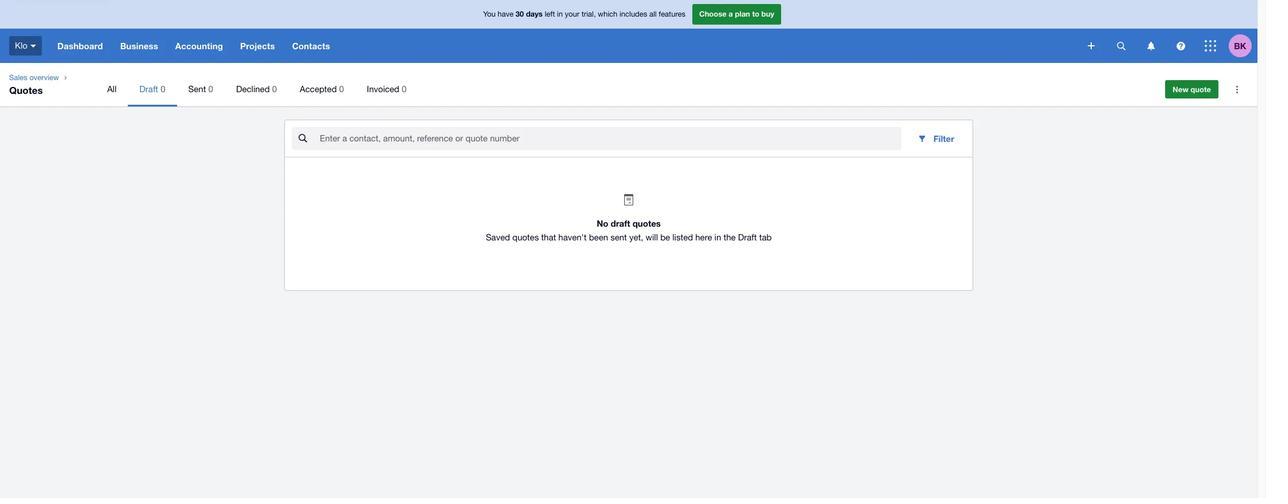 Task type: describe. For each thing, give the bounding box(es) containing it.
tab
[[759, 233, 772, 242]]

klo button
[[0, 29, 49, 63]]

your
[[565, 10, 580, 18]]

you have 30 days left in your trial, which includes all features
[[483, 9, 686, 18]]

sent
[[188, 84, 206, 94]]

overview
[[29, 73, 59, 82]]

new quote link
[[1165, 80, 1219, 99]]

accounting
[[175, 41, 223, 51]]

draft inside menu
[[139, 84, 158, 94]]

haven't
[[558, 233, 587, 242]]

0 for accepted 0
[[339, 84, 344, 94]]

listed
[[672, 233, 693, 242]]

that
[[541, 233, 556, 242]]

filter button
[[908, 127, 964, 150]]

will
[[646, 233, 658, 242]]

bk button
[[1229, 29, 1258, 63]]

trial,
[[582, 10, 596, 18]]

banner containing bk
[[0, 0, 1258, 63]]

plan
[[735, 9, 750, 18]]

0 for declined 0
[[272, 84, 277, 94]]

sales overview
[[9, 73, 59, 82]]

dashboard
[[57, 41, 103, 51]]

here
[[695, 233, 712, 242]]

yet,
[[629, 233, 643, 242]]

contacts
[[292, 41, 330, 51]]

accepted 0
[[300, 84, 344, 94]]

draft inside the no draft quotes saved quotes that haven't been sent yet, will be listed here in the draft tab
[[738, 233, 757, 242]]

you
[[483, 10, 496, 18]]

accounting button
[[167, 29, 232, 63]]

0 for sent 0
[[208, 84, 213, 94]]

navigation inside banner
[[49, 29, 1080, 63]]

left
[[545, 10, 555, 18]]

0 for draft 0
[[161, 84, 165, 94]]

1 vertical spatial quotes
[[512, 233, 539, 242]]

business button
[[112, 29, 167, 63]]

0 horizontal spatial svg image
[[1088, 42, 1095, 49]]

all
[[107, 84, 117, 94]]

features
[[659, 10, 686, 18]]

quotes element
[[0, 63, 1258, 107]]

all link
[[96, 72, 128, 107]]

be
[[660, 233, 670, 242]]

choose a plan to buy
[[699, 9, 774, 18]]

bk
[[1234, 40, 1247, 51]]

accepted
[[300, 84, 337, 94]]

invoiced 0
[[367, 84, 407, 94]]

1 horizontal spatial quotes
[[633, 218, 661, 229]]

no
[[597, 218, 608, 229]]

in inside you have 30 days left in your trial, which includes all features
[[557, 10, 563, 18]]

draft 0
[[139, 84, 165, 94]]

business
[[120, 41, 158, 51]]

choose
[[699, 9, 727, 18]]

filter
[[934, 134, 954, 144]]

days
[[526, 9, 543, 18]]



Task type: locate. For each thing, give the bounding box(es) containing it.
menu containing all
[[96, 72, 1149, 107]]

1 horizontal spatial in
[[715, 233, 721, 242]]

sales
[[9, 73, 27, 82]]

navigation
[[49, 29, 1080, 63]]

0 vertical spatial draft
[[139, 84, 158, 94]]

0 for invoiced 0
[[402, 84, 407, 94]]

been
[[589, 233, 608, 242]]

1 vertical spatial in
[[715, 233, 721, 242]]

svg image
[[1205, 40, 1216, 52], [1117, 42, 1125, 50], [1176, 42, 1185, 50], [30, 45, 36, 47]]

5 0 from the left
[[402, 84, 407, 94]]

1 0 from the left
[[161, 84, 165, 94]]

saved
[[486, 233, 510, 242]]

0 right invoiced
[[402, 84, 407, 94]]

a
[[729, 9, 733, 18]]

0 horizontal spatial quotes
[[512, 233, 539, 242]]

quote
[[1191, 85, 1211, 94]]

draft
[[139, 84, 158, 94], [738, 233, 757, 242]]

0 right sent
[[208, 84, 213, 94]]

menu inside quotes element
[[96, 72, 1149, 107]]

4 0 from the left
[[339, 84, 344, 94]]

which
[[598, 10, 617, 18]]

new
[[1173, 85, 1189, 94]]

all
[[649, 10, 657, 18]]

0 horizontal spatial in
[[557, 10, 563, 18]]

contacts button
[[284, 29, 339, 63]]

0 vertical spatial quotes
[[633, 218, 661, 229]]

new quote
[[1173, 85, 1211, 94]]

draft right the the
[[738, 233, 757, 242]]

30
[[516, 9, 524, 18]]

in left the the
[[715, 233, 721, 242]]

navigation containing dashboard
[[49, 29, 1080, 63]]

klo
[[15, 41, 27, 50]]

in inside the no draft quotes saved quotes that haven't been sent yet, will be listed here in the draft tab
[[715, 233, 721, 242]]

sent 0
[[188, 84, 213, 94]]

in
[[557, 10, 563, 18], [715, 233, 721, 242]]

projects
[[240, 41, 275, 51]]

projects button
[[232, 29, 284, 63]]

declined 0
[[236, 84, 277, 94]]

no draft quotes saved quotes that haven't been sent yet, will be listed here in the draft tab
[[486, 218, 772, 242]]

0 right 'declined'
[[272, 84, 277, 94]]

invoiced
[[367, 84, 399, 94]]

in right 'left' on the top of page
[[557, 10, 563, 18]]

draft
[[611, 218, 630, 229]]

quotes
[[633, 218, 661, 229], [512, 233, 539, 242]]

svg image inside the klo popup button
[[30, 45, 36, 47]]

2 0 from the left
[[208, 84, 213, 94]]

the
[[724, 233, 736, 242]]

0 vertical spatial in
[[557, 10, 563, 18]]

1 horizontal spatial draft
[[738, 233, 757, 242]]

buy
[[762, 9, 774, 18]]

0
[[161, 84, 165, 94], [208, 84, 213, 94], [272, 84, 277, 94], [339, 84, 344, 94], [402, 84, 407, 94]]

quotes left that on the top left
[[512, 233, 539, 242]]

have
[[498, 10, 514, 18]]

sent
[[611, 233, 627, 242]]

Enter a contact, amount, reference or quote number field
[[319, 128, 901, 150]]

declined
[[236, 84, 270, 94]]

sales overview link
[[5, 72, 64, 84]]

banner
[[0, 0, 1258, 63]]

quotes
[[9, 84, 43, 96]]

3 0 from the left
[[272, 84, 277, 94]]

menu
[[96, 72, 1149, 107]]

0 right accepted
[[339, 84, 344, 94]]

0 left sent
[[161, 84, 165, 94]]

to
[[752, 9, 759, 18]]

draft right all
[[139, 84, 158, 94]]

0 horizontal spatial draft
[[139, 84, 158, 94]]

shortcuts image
[[1225, 78, 1248, 101]]

svg image
[[1147, 42, 1155, 50], [1088, 42, 1095, 49]]

includes
[[620, 10, 647, 18]]

1 vertical spatial draft
[[738, 233, 757, 242]]

dashboard link
[[49, 29, 112, 63]]

1 horizontal spatial svg image
[[1147, 42, 1155, 50]]

quotes up will
[[633, 218, 661, 229]]



Task type: vqa. For each thing, say whether or not it's contained in the screenshot.
hour corresponding to Task4
no



